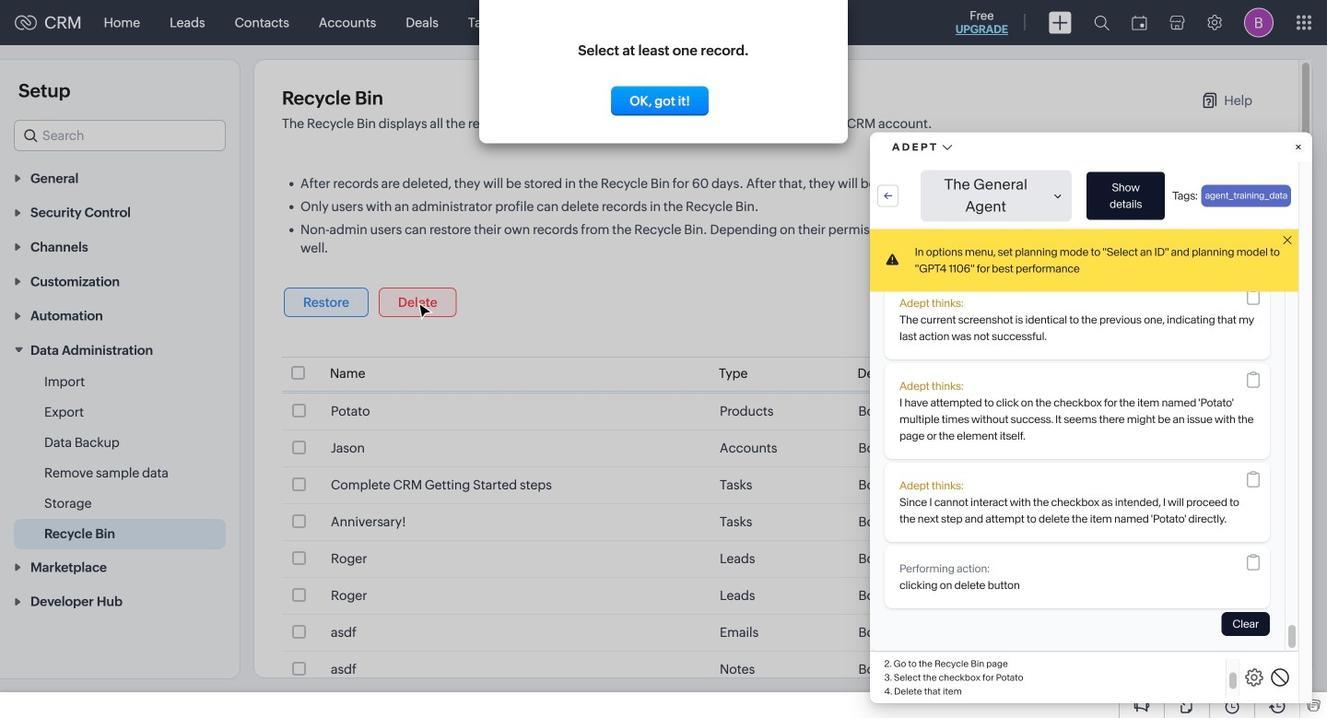 Task type: locate. For each thing, give the bounding box(es) containing it.
None button
[[611, 86, 709, 116], [284, 288, 369, 317], [379, 288, 457, 317], [1112, 288, 1262, 317], [611, 86, 709, 116], [284, 288, 369, 317], [379, 288, 457, 317], [1112, 288, 1262, 317]]

region
[[0, 367, 240, 549]]



Task type: describe. For each thing, give the bounding box(es) containing it.
logo image
[[15, 15, 37, 30]]



Task type: vqa. For each thing, say whether or not it's contained in the screenshot.
logo
yes



